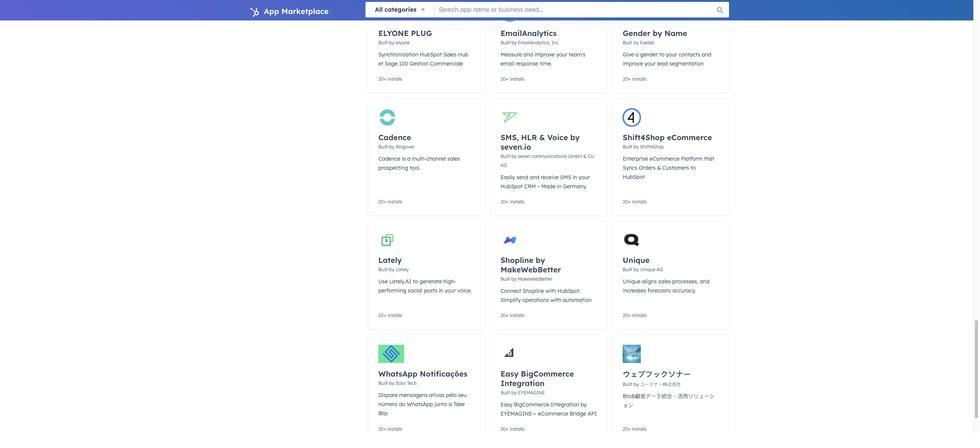 Task type: describe. For each thing, give the bounding box(es) containing it.
bigcommerce for easy bigcommerce integration built by eyemagine
[[521, 369, 574, 379]]

20 for lately
[[379, 313, 384, 318]]

20 for elyone plug
[[379, 76, 384, 82]]

easily
[[501, 174, 515, 181]]

cadence for is
[[379, 155, 401, 162]]

hubspot inside synchronisation hubspot sales hub et sage 100 gestion commerciale
[[420, 51, 442, 58]]

name
[[665, 28, 688, 38]]

lately built by lately
[[379, 255, 409, 273]]

commerciale
[[430, 60, 463, 67]]

1 vertical spatial shift4shop
[[641, 144, 664, 150]]

easy for easy bigcommerce integration built by eyemagine
[[501, 369, 519, 379]]

20 for shift4shop ecommerce
[[623, 199, 628, 205]]

gestion
[[410, 60, 429, 67]]

by inside ウェブフックソナー built by ユーソナー株式会社
[[634, 382, 639, 387]]

a inside cadence is a multi-channel sales prospecting tool.
[[408, 155, 411, 162]]

increases
[[623, 287, 647, 294]]

by inside whatsapp notificações built by solvi tech
[[389, 381, 395, 386]]

by inside shift4shop ecommerce built by shift4shop
[[634, 144, 639, 150]]

by down gender
[[634, 40, 639, 45]]

by inside elyone plug built by elyone
[[389, 40, 395, 45]]

junto
[[435, 401, 447, 408]]

shopline by makewebbetter built by makewebbetter
[[501, 255, 561, 282]]

generate
[[420, 278, 442, 285]]

easy for easy bigcommerce integration by eyemagine— ecommerce bridge api
[[501, 401, 513, 408]]

+ for easy bigcommerce integration
[[506, 426, 509, 432]]

0 horizontal spatial &
[[540, 133, 545, 142]]

to inside "give a gender to your contacts and improve your lead segmentation"
[[660, 51, 665, 58]]

connect
[[501, 288, 522, 294]]

integration for easy bigcommerce integration built by eyemagine
[[501, 379, 545, 388]]

made
[[542, 183, 556, 190]]

to inside the use lately.ai to generate high- performing social posts in your voice.
[[413, 278, 418, 285]]

built inside sms, hlr & voice by seven.io built by seven communications gmbh & co. kg
[[501, 153, 510, 159]]

ョン
[[623, 402, 634, 409]]

1 vertical spatial with
[[551, 297, 561, 304]]

enterprise
[[623, 155, 649, 162]]

all
[[375, 6, 383, 13]]

20 for whatsapp notificações
[[379, 426, 384, 432]]

emailanalytics,
[[518, 40, 551, 45]]

channel
[[427, 155, 446, 162]]

hubspot inside easily send and receive sms in your hubspot crm – made in germany.
[[501, 183, 523, 190]]

hlr
[[522, 133, 537, 142]]

+ for cadence
[[384, 199, 387, 205]]

+ for gender by name
[[628, 76, 631, 82]]

syncs
[[623, 164, 638, 171]]

seu
[[458, 392, 467, 399]]

performing
[[379, 287, 407, 294]]

ユーソナー株式会社
[[641, 382, 681, 387]]

inc
[[552, 40, 559, 45]]

installs for cadence
[[388, 199, 403, 205]]

shopline inside the "shopline by makewebbetter built by makewebbetter"
[[501, 255, 534, 265]]

gender by name built by exelab
[[623, 28, 688, 45]]

simplify
[[501, 297, 521, 304]]

by right the voice
[[571, 133, 580, 142]]

measure
[[501, 51, 522, 58]]

segmentation
[[670, 60, 704, 67]]

send
[[517, 174, 529, 181]]

sales
[[444, 51, 457, 58]]

social
[[408, 287, 422, 294]]

shift4shop ecommerce built by shift4shop
[[623, 133, 712, 150]]

all categories button
[[366, 2, 435, 17]]

whatsapp notificações built by solvi tech
[[379, 369, 468, 386]]

20 + installs for lately
[[379, 313, 403, 318]]

to inside "enterprise ecommerce platform that syncs orders & customers to hubspot"
[[691, 164, 696, 171]]

installs for shift4shop ecommerce
[[632, 199, 647, 205]]

elyone plug built by elyone
[[379, 28, 432, 45]]

improve inside measure and improve your team's email response time.
[[535, 51, 555, 58]]

ativas
[[430, 392, 445, 399]]

kg
[[501, 163, 507, 168]]

easily send and receive sms in your hubspot crm – made in germany.
[[501, 174, 590, 190]]

built inside gender by name built by exelab
[[623, 40, 633, 45]]

whatsapp inside dispare mensagens ativas pelo seu número do whatsapp junto a take blip
[[407, 401, 433, 408]]

by up connect
[[512, 276, 517, 282]]

cadence is a multi-channel sales prospecting tool.
[[379, 155, 460, 171]]

aligns
[[642, 278, 657, 285]]

pelo
[[446, 392, 457, 399]]

0 vertical spatial lately
[[379, 255, 402, 265]]

+ for unique
[[628, 313, 631, 318]]

elyone
[[379, 28, 409, 38]]

prospecting
[[379, 164, 408, 171]]

built inside unique built by unique ag
[[623, 267, 633, 273]]

platform
[[682, 155, 703, 162]]

app
[[264, 6, 279, 16]]

sage
[[385, 60, 398, 67]]

built inside elyone plug built by elyone
[[379, 40, 388, 45]]

btob顧客データ統合・活用ソリューシ
[[623, 393, 715, 400]]

a inside "give a gender to your contacts and improve your lead segmentation"
[[636, 51, 639, 58]]

installs for emailanalytics
[[510, 76, 525, 82]]

enterprise ecommerce platform that syncs orders & customers to hubspot
[[623, 155, 715, 180]]

+ for shift4shop ecommerce
[[628, 199, 631, 205]]

by inside emailanalytics built by emailanalytics, inc
[[512, 40, 517, 45]]

forecasts
[[648, 287, 671, 294]]

bigcommerce for easy bigcommerce integration by eyemagine— ecommerce bridge api
[[514, 401, 550, 408]]

and inside easily send and receive sms in your hubspot crm – made in germany.
[[530, 174, 540, 181]]

tech
[[407, 381, 417, 386]]

+ for lately
[[384, 313, 387, 318]]

a inside dispare mensagens ativas pelo seu número do whatsapp junto a take blip
[[449, 401, 452, 408]]

installs for sms, hlr & voice by seven.io
[[510, 199, 525, 205]]

your up lead
[[666, 51, 678, 58]]

and inside "give a gender to your contacts and improve your lead segmentation"
[[702, 51, 712, 58]]

mensagens
[[399, 392, 428, 399]]

multi-
[[412, 155, 427, 162]]

+ for shopline by makewebbetter
[[506, 313, 509, 318]]

unique for aligns
[[623, 278, 641, 285]]

email
[[501, 60, 515, 67]]

that
[[705, 155, 715, 162]]

time.
[[540, 60, 552, 67]]

20 + installs for whatsapp notificações
[[379, 426, 403, 432]]

built inside lately built by lately
[[379, 267, 388, 273]]

installs for ウェブフックソナー
[[632, 426, 647, 432]]

gender
[[641, 51, 658, 58]]

do
[[399, 401, 406, 408]]

built inside ウェブフックソナー built by ユーソナー株式会社
[[623, 382, 633, 387]]

automation
[[563, 297, 592, 304]]

1 vertical spatial in
[[557, 183, 562, 190]]

20 + installs for elyone plug
[[379, 76, 403, 82]]

lately.ai
[[390, 278, 412, 285]]

co.
[[588, 153, 595, 159]]

categories
[[385, 6, 417, 13]]

unique aligns sales processes, and increases forecasts accuracy.
[[623, 278, 710, 294]]

sms,
[[501, 133, 519, 142]]

dispare
[[379, 392, 398, 399]]

contacts
[[679, 51, 701, 58]]

by inside cadence built by ringover
[[389, 144, 395, 150]]

20 for cadence
[[379, 199, 384, 205]]

posts
[[424, 287, 438, 294]]

give a gender to your contacts and improve your lead segmentation
[[623, 51, 712, 67]]

cadence built by ringover
[[379, 133, 415, 150]]



Task type: locate. For each thing, give the bounding box(es) containing it.
makewebbetter
[[501, 265, 561, 274], [518, 276, 553, 282]]

in right the posts
[[439, 287, 444, 294]]

2 horizontal spatial hubspot
[[623, 174, 645, 180]]

bridge
[[570, 410, 587, 417]]

bigcommerce inside easy bigcommerce integration by eyemagine— ecommerce bridge api
[[514, 401, 550, 408]]

20 for gender by name
[[623, 76, 628, 82]]

+
[[384, 76, 387, 82], [506, 76, 509, 82], [628, 76, 631, 82], [384, 199, 387, 205], [506, 199, 509, 205], [628, 199, 631, 205], [384, 313, 387, 318], [506, 313, 509, 318], [628, 313, 631, 318], [384, 426, 387, 432], [506, 426, 509, 432], [628, 426, 631, 432]]

+ down increases
[[628, 313, 631, 318]]

0 vertical spatial integration
[[501, 379, 545, 388]]

installs for lately
[[388, 313, 403, 318]]

seven
[[518, 153, 531, 159]]

integration up eyemagine in the right bottom of the page
[[501, 379, 545, 388]]

installs for easy bigcommerce integration
[[510, 426, 525, 432]]

0 vertical spatial with
[[546, 288, 556, 294]]

your down "inc"
[[557, 51, 568, 58]]

unique inside unique aligns sales processes, and increases forecasts accuracy.
[[623, 278, 641, 285]]

2 vertical spatial hubspot
[[501, 183, 523, 190]]

by up connect shopline with hubspot. simplify operations with automation
[[536, 255, 545, 265]]

response
[[516, 60, 539, 67]]

installs down simplify
[[510, 313, 525, 318]]

built inside the "shopline by makewebbetter built by makewebbetter"
[[501, 276, 510, 282]]

2 vertical spatial a
[[449, 401, 452, 408]]

by inside easy bigcommerce integration by eyemagine— ecommerce bridge api
[[581, 401, 587, 408]]

hubspot
[[420, 51, 442, 58], [623, 174, 645, 180], [501, 183, 523, 190]]

Search app name or business need... search field
[[435, 2, 730, 17]]

easy inside 'easy bigcommerce integration built by eyemagine'
[[501, 369, 519, 379]]

crm
[[524, 183, 536, 190]]

installs down prospecting
[[388, 199, 403, 205]]

ecommerce up platform
[[667, 133, 712, 142]]

built up use
[[379, 267, 388, 273]]

0 vertical spatial makewebbetter
[[501, 265, 561, 274]]

easy
[[501, 369, 519, 379], [501, 401, 513, 408]]

ecommerce inside "enterprise ecommerce platform that syncs orders & customers to hubspot"
[[650, 155, 680, 162]]

whatsapp
[[379, 369, 418, 379], [407, 401, 433, 408]]

and up response in the top of the page
[[524, 51, 533, 58]]

hubspot down 'syncs'
[[623, 174, 645, 180]]

synchronisation
[[379, 51, 419, 58]]

improve down give at the top right of page
[[623, 60, 643, 67]]

built inside 'easy bigcommerce integration built by eyemagine'
[[501, 390, 510, 396]]

easy bigcommerce integration by eyemagine— ecommerce bridge api
[[501, 401, 597, 417]]

20 down easily
[[501, 199, 506, 205]]

btob顧客データ統合・活用ソリューシ ョン
[[623, 393, 715, 409]]

1 vertical spatial bigcommerce
[[514, 401, 550, 408]]

built up increases
[[623, 267, 633, 273]]

20 + installs down eyemagine—
[[501, 426, 525, 432]]

2 easy from the top
[[501, 401, 513, 408]]

processes,
[[673, 278, 699, 285]]

makewebbetter inside the "shopline by makewebbetter built by makewebbetter"
[[518, 276, 553, 282]]

0 vertical spatial sales
[[448, 155, 460, 162]]

0 horizontal spatial hubspot
[[420, 51, 442, 58]]

20 + installs for cadence
[[379, 199, 403, 205]]

+ down give at the top right of page
[[628, 76, 631, 82]]

1 vertical spatial a
[[408, 155, 411, 162]]

a right give at the top right of page
[[636, 51, 639, 58]]

germany.
[[563, 183, 587, 190]]

your down gender
[[645, 60, 656, 67]]

–
[[538, 183, 540, 190]]

sales right channel
[[448, 155, 460, 162]]

by up measure
[[512, 40, 517, 45]]

shopline up the operations
[[523, 288, 544, 294]]

1 vertical spatial lately
[[396, 267, 409, 273]]

built up measure
[[501, 40, 510, 45]]

20 for shopline by makewebbetter
[[501, 313, 506, 318]]

by down seven.io
[[512, 153, 517, 159]]

1 horizontal spatial integration
[[551, 401, 580, 408]]

0 vertical spatial in
[[573, 174, 577, 181]]

emailanalytics
[[501, 28, 557, 38]]

to
[[660, 51, 665, 58], [691, 164, 696, 171], [413, 278, 418, 285]]

20 + installs for shift4shop ecommerce
[[623, 199, 647, 205]]

1 vertical spatial ecommerce
[[650, 155, 680, 162]]

easy inside easy bigcommerce integration by eyemagine— ecommerce bridge api
[[501, 401, 513, 408]]

built up give at the top right of page
[[623, 40, 633, 45]]

2 horizontal spatial in
[[573, 174, 577, 181]]

dispare mensagens ativas pelo seu número do whatsapp junto a take blip
[[379, 392, 467, 417]]

sms
[[561, 174, 572, 181]]

integration inside easy bigcommerce integration by eyemagine— ecommerce bridge api
[[551, 401, 580, 408]]

gender
[[623, 28, 651, 38]]

1 vertical spatial integration
[[551, 401, 580, 408]]

lead
[[658, 60, 668, 67]]

cadence inside cadence built by ringover
[[379, 133, 411, 142]]

bigcommerce inside 'easy bigcommerce integration built by eyemagine'
[[521, 369, 574, 379]]

team's
[[569, 51, 586, 58]]

your inside the use lately.ai to generate high- performing social posts in your voice.
[[445, 287, 456, 294]]

installs down email
[[510, 76, 525, 82]]

bigcommerce
[[521, 369, 574, 379], [514, 401, 550, 408]]

0 horizontal spatial improve
[[535, 51, 555, 58]]

installs down gender
[[632, 76, 647, 82]]

cadence up prospecting
[[379, 155, 401, 162]]

built inside cadence built by ringover
[[379, 144, 388, 150]]

0 vertical spatial whatsapp
[[379, 369, 418, 379]]

& inside "enterprise ecommerce platform that syncs orders & customers to hubspot"
[[658, 164, 661, 171]]

0 vertical spatial easy
[[501, 369, 519, 379]]

by up the bridge
[[581, 401, 587, 408]]

0 vertical spatial bigcommerce
[[521, 369, 574, 379]]

installs down orders at the right top of page
[[632, 199, 647, 205]]

20 for emailanalytics
[[501, 76, 506, 82]]

bigcommerce down eyemagine in the right bottom of the page
[[514, 401, 550, 408]]

app marketplace
[[264, 6, 329, 16]]

installs for gender by name
[[632, 76, 647, 82]]

0 vertical spatial a
[[636, 51, 639, 58]]

2 vertical spatial &
[[658, 164, 661, 171]]

cadence for built
[[379, 133, 411, 142]]

20 down et
[[379, 76, 384, 82]]

20 + installs down 'syncs'
[[623, 199, 647, 205]]

2 vertical spatial to
[[413, 278, 418, 285]]

+ for elyone plug
[[384, 76, 387, 82]]

notificações
[[420, 369, 468, 379]]

20 + installs down increases
[[623, 313, 647, 318]]

+ down 'syncs'
[[628, 199, 631, 205]]

2 vertical spatial unique
[[623, 278, 641, 285]]

plug
[[411, 28, 432, 38]]

20 + installs down prospecting
[[379, 199, 403, 205]]

0 horizontal spatial a
[[408, 155, 411, 162]]

+ down ョン
[[628, 426, 631, 432]]

by up enterprise
[[634, 144, 639, 150]]

ecommerce for enterprise
[[650, 155, 680, 162]]

2 horizontal spatial &
[[658, 164, 661, 171]]

20 down give at the top right of page
[[623, 76, 628, 82]]

installs down ョン
[[632, 426, 647, 432]]

unique for built
[[623, 255, 650, 265]]

1 horizontal spatial improve
[[623, 60, 643, 67]]

ringover
[[396, 144, 415, 150]]

+ for sms, hlr & voice by seven.io
[[506, 199, 509, 205]]

your inside measure and improve your team's email response time.
[[557, 51, 568, 58]]

your
[[557, 51, 568, 58], [666, 51, 678, 58], [645, 60, 656, 67], [579, 174, 590, 181], [445, 287, 456, 294]]

with up the operations
[[546, 288, 556, 294]]

+ down simplify
[[506, 313, 509, 318]]

1 vertical spatial makewebbetter
[[518, 276, 553, 282]]

makewebbetter up connect shopline with hubspot. simplify operations with automation
[[518, 276, 553, 282]]

1 vertical spatial &
[[584, 153, 587, 159]]

0 horizontal spatial to
[[413, 278, 418, 285]]

20 + installs for sms, hlr & voice by seven.io
[[501, 199, 525, 205]]

installs down increases
[[632, 313, 647, 318]]

ecommerce for shift4shop
[[667, 133, 712, 142]]

blip
[[379, 410, 388, 417]]

integration inside 'easy bigcommerce integration built by eyemagine'
[[501, 379, 545, 388]]

installs for elyone plug
[[388, 76, 403, 82]]

20 down the blip
[[379, 426, 384, 432]]

to up lead
[[660, 51, 665, 58]]

your up germany.
[[579, 174, 590, 181]]

synchronisation hubspot sales hub et sage 100 gestion commerciale
[[379, 51, 469, 67]]

0 vertical spatial &
[[540, 133, 545, 142]]

sms, hlr & voice by seven.io built by seven communications gmbh & co. kg
[[501, 133, 595, 168]]

1 horizontal spatial in
[[557, 183, 562, 190]]

easy up eyemagine in the right bottom of the page
[[501, 369, 519, 379]]

tool.
[[410, 164, 421, 171]]

1 cadence from the top
[[379, 133, 411, 142]]

20 + installs down simplify
[[501, 313, 525, 318]]

gmbh
[[569, 153, 582, 159]]

a left take
[[449, 401, 452, 408]]

receive
[[541, 174, 559, 181]]

eyemagine
[[518, 390, 545, 396]]

whatsapp down mensagens
[[407, 401, 433, 408]]

shopline up connect
[[501, 255, 534, 265]]

0 vertical spatial shopline
[[501, 255, 534, 265]]

2 horizontal spatial a
[[636, 51, 639, 58]]

operations
[[523, 297, 549, 304]]

by
[[653, 28, 663, 38], [389, 40, 395, 45], [512, 40, 517, 45], [634, 40, 639, 45], [571, 133, 580, 142], [389, 144, 395, 150], [634, 144, 639, 150], [512, 153, 517, 159], [536, 255, 545, 265], [389, 267, 395, 273], [634, 267, 639, 273], [512, 276, 517, 282], [389, 381, 395, 386], [634, 382, 639, 387], [512, 390, 517, 396], [581, 401, 587, 408]]

20 down email
[[501, 76, 506, 82]]

20 + installs down the sage
[[379, 76, 403, 82]]

installs down eyemagine—
[[510, 426, 525, 432]]

high-
[[444, 278, 457, 285]]

integration up the bridge
[[551, 401, 580, 408]]

20
[[379, 76, 384, 82], [501, 76, 506, 82], [623, 76, 628, 82], [379, 199, 384, 205], [501, 199, 506, 205], [623, 199, 628, 205], [379, 313, 384, 318], [501, 313, 506, 318], [623, 313, 628, 318], [379, 426, 384, 432], [501, 426, 506, 432], [623, 426, 628, 432]]

1 vertical spatial hubspot
[[623, 174, 645, 180]]

by up "exelab"
[[653, 28, 663, 38]]

take
[[454, 401, 465, 408]]

0 horizontal spatial sales
[[448, 155, 460, 162]]

et
[[379, 60, 384, 67]]

hub
[[458, 51, 469, 58]]

+ for ウェブフックソナー
[[628, 426, 631, 432]]

1 vertical spatial improve
[[623, 60, 643, 67]]

1 vertical spatial sales
[[659, 278, 671, 285]]

0 vertical spatial shift4shop
[[623, 133, 665, 142]]

100
[[399, 60, 408, 67]]

sales inside cadence is a multi-channel sales prospecting tool.
[[448, 155, 460, 162]]

0 vertical spatial cadence
[[379, 133, 411, 142]]

ecommerce left the bridge
[[539, 410, 569, 417]]

2 cadence from the top
[[379, 155, 401, 162]]

+ down easily
[[506, 199, 509, 205]]

built left ringover
[[379, 144, 388, 150]]

20 + installs down the blip
[[379, 426, 403, 432]]

20 down 'syncs'
[[623, 199, 628, 205]]

20 for unique
[[623, 313, 628, 318]]

solvi
[[396, 381, 406, 386]]

ecommerce
[[667, 133, 712, 142], [650, 155, 680, 162], [539, 410, 569, 417]]

and
[[524, 51, 533, 58], [702, 51, 712, 58], [530, 174, 540, 181], [700, 278, 710, 285]]

1 horizontal spatial sales
[[659, 278, 671, 285]]

and inside measure and improve your team's email response time.
[[524, 51, 533, 58]]

in up germany.
[[573, 174, 577, 181]]

built inside whatsapp notificações built by solvi tech
[[379, 381, 388, 386]]

installs for whatsapp notificações
[[388, 426, 403, 432]]

& right hlr
[[540, 133, 545, 142]]

20 + installs for gender by name
[[623, 76, 647, 82]]

2 vertical spatial in
[[439, 287, 444, 294]]

by inside unique built by unique ag
[[634, 267, 639, 273]]

give
[[623, 51, 634, 58]]

makewebbetter up connect
[[501, 265, 561, 274]]

all categories
[[375, 6, 417, 13]]

cadence inside cadence is a multi-channel sales prospecting tool.
[[379, 155, 401, 162]]

0 vertical spatial to
[[660, 51, 665, 58]]

+ down performing
[[384, 313, 387, 318]]

0 vertical spatial improve
[[535, 51, 555, 58]]

built down elyone
[[379, 40, 388, 45]]

1 vertical spatial whatsapp
[[407, 401, 433, 408]]

1 vertical spatial cadence
[[379, 155, 401, 162]]

1 horizontal spatial to
[[660, 51, 665, 58]]

installs for unique
[[632, 313, 647, 318]]

shopline inside connect shopline with hubspot. simplify operations with automation
[[523, 288, 544, 294]]

1 horizontal spatial a
[[449, 401, 452, 408]]

by down ウェブフックソナー
[[634, 382, 639, 387]]

in
[[573, 174, 577, 181], [557, 183, 562, 190], [439, 287, 444, 294]]

measure and improve your team's email response time.
[[501, 51, 586, 67]]

in inside the use lately.ai to generate high- performing social posts in your voice.
[[439, 287, 444, 294]]

improve inside "give a gender to your contacts and improve your lead segmentation"
[[623, 60, 643, 67]]

your inside easily send and receive sms in your hubspot crm – made in germany.
[[579, 174, 590, 181]]

20 for sms, hlr & voice by seven.io
[[501, 199, 506, 205]]

ecommerce up customers
[[650, 155, 680, 162]]

20 down eyemagine—
[[501, 426, 506, 432]]

20 + installs for emailanalytics
[[501, 76, 525, 82]]

ecommerce inside easy bigcommerce integration by eyemagine— ecommerce bridge api
[[539, 410, 569, 417]]

20 + installs for shopline by makewebbetter
[[501, 313, 525, 318]]

+ for emailanalytics
[[506, 76, 509, 82]]

hubspot.
[[558, 288, 581, 294]]

20 for easy bigcommerce integration
[[501, 426, 506, 432]]

1 vertical spatial shopline
[[523, 288, 544, 294]]

with
[[546, 288, 556, 294], [551, 297, 561, 304]]

by left eyemagine in the right bottom of the page
[[512, 390, 517, 396]]

1 vertical spatial unique
[[641, 267, 656, 273]]

0 horizontal spatial in
[[439, 287, 444, 294]]

2 vertical spatial ecommerce
[[539, 410, 569, 417]]

20 down performing
[[379, 313, 384, 318]]

easy bigcommerce integration built by eyemagine
[[501, 369, 574, 396]]

whatsapp inside whatsapp notificações built by solvi tech
[[379, 369, 418, 379]]

20 + installs for ウェブフックソナー
[[623, 426, 647, 432]]

by up lately.ai
[[389, 267, 395, 273]]

communications
[[532, 153, 567, 159]]

elyone
[[396, 40, 410, 45]]

bigcommerce up eyemagine in the right bottom of the page
[[521, 369, 574, 379]]

emailanalytics built by emailanalytics, inc
[[501, 28, 559, 45]]

built inside emailanalytics built by emailanalytics, inc
[[501, 40, 510, 45]]

20 for ウェブフックソナー
[[623, 426, 628, 432]]

1 horizontal spatial hubspot
[[501, 183, 523, 190]]

and up –
[[530, 174, 540, 181]]

improve
[[535, 51, 555, 58], [623, 60, 643, 67]]

installs for shopline by makewebbetter
[[510, 313, 525, 318]]

20 + installs down ョン
[[623, 426, 647, 432]]

1 vertical spatial easy
[[501, 401, 513, 408]]

20 + installs
[[379, 76, 403, 82], [501, 76, 525, 82], [623, 76, 647, 82], [379, 199, 403, 205], [501, 199, 525, 205], [623, 199, 647, 205], [379, 313, 403, 318], [501, 313, 525, 318], [623, 313, 647, 318], [379, 426, 403, 432], [501, 426, 525, 432], [623, 426, 647, 432]]

ag
[[657, 267, 663, 273]]

0 vertical spatial ecommerce
[[667, 133, 712, 142]]

0 vertical spatial unique
[[623, 255, 650, 265]]

20 + installs for unique
[[623, 313, 647, 318]]

sales inside unique aligns sales processes, and increases forecasts accuracy.
[[659, 278, 671, 285]]

built up ョン
[[623, 382, 633, 387]]

+ for whatsapp notificações
[[384, 426, 387, 432]]

and inside unique aligns sales processes, and increases forecasts accuracy.
[[700, 278, 710, 285]]

1 easy from the top
[[501, 369, 519, 379]]

by up increases
[[634, 267, 639, 273]]

20 + installs down "crm"
[[501, 199, 525, 205]]

use lately.ai to generate high- performing social posts in your voice.
[[379, 278, 472, 294]]

and right 'processes,'
[[700, 278, 710, 285]]

20 down increases
[[623, 313, 628, 318]]

by down elyone
[[389, 40, 395, 45]]

and right contacts
[[702, 51, 712, 58]]

by left ringover
[[389, 144, 395, 150]]

easy up eyemagine—
[[501, 401, 513, 408]]

your down high- at bottom
[[445, 287, 456, 294]]

built up eyemagine—
[[501, 390, 510, 396]]

built up kg
[[501, 153, 510, 159]]

20 + installs for easy bigcommerce integration
[[501, 426, 525, 432]]

is
[[402, 155, 406, 162]]

ecommerce inside shift4shop ecommerce built by shift4shop
[[667, 133, 712, 142]]

built up connect
[[501, 276, 510, 282]]

20 down ョン
[[623, 426, 628, 432]]

customers
[[663, 164, 690, 171]]

by inside 'easy bigcommerce integration built by eyemagine'
[[512, 390, 517, 396]]

voice
[[548, 133, 568, 142]]

unique built by unique ag
[[623, 255, 663, 273]]

built inside shift4shop ecommerce built by shift4shop
[[623, 144, 633, 150]]

in right made
[[557, 183, 562, 190]]

integration for easy bigcommerce integration by eyemagine— ecommerce bridge api
[[551, 401, 580, 408]]

by inside lately built by lately
[[389, 267, 395, 273]]

built up "dispare"
[[379, 381, 388, 386]]

0 horizontal spatial integration
[[501, 379, 545, 388]]

orders
[[639, 164, 656, 171]]

2 horizontal spatial to
[[691, 164, 696, 171]]

1 horizontal spatial &
[[584, 153, 587, 159]]

hubspot inside "enterprise ecommerce platform that syncs orders & customers to hubspot"
[[623, 174, 645, 180]]

lately up lately.ai
[[396, 267, 409, 273]]

installs down the sage
[[388, 76, 403, 82]]

1 vertical spatial to
[[691, 164, 696, 171]]

sales up forecasts
[[659, 278, 671, 285]]

installs down performing
[[388, 313, 403, 318]]

installs down the blip
[[388, 426, 403, 432]]

installs down "crm"
[[510, 199, 525, 205]]

&
[[540, 133, 545, 142], [584, 153, 587, 159], [658, 164, 661, 171]]

0 vertical spatial hubspot
[[420, 51, 442, 58]]

connect shopline with hubspot. simplify operations with automation
[[501, 288, 592, 304]]



Task type: vqa. For each thing, say whether or not it's contained in the screenshot.
Shopline by MakeWebBetter's Installs
yes



